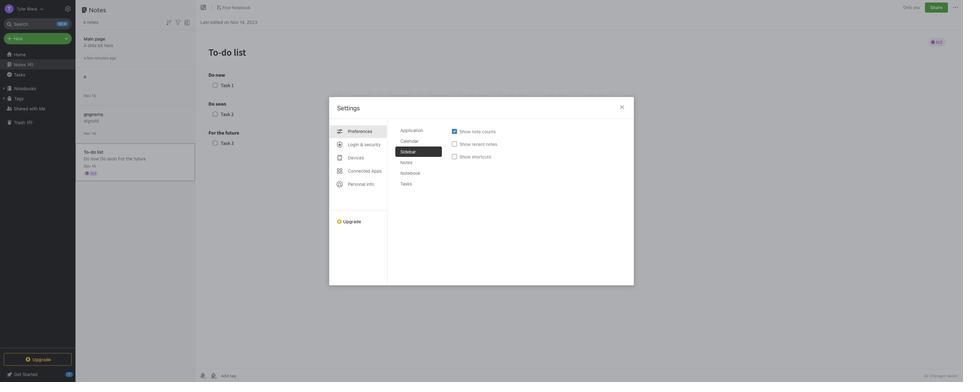 Task type: describe. For each thing, give the bounding box(es) containing it.
gngnsrns
[[84, 112, 103, 117]]

0/3
[[91, 171, 97, 176]]

notes inside note list element
[[87, 20, 98, 25]]

with
[[29, 106, 38, 111]]

minutes
[[94, 56, 108, 60]]

new button
[[4, 33, 72, 44]]

2 do from the left
[[100, 156, 106, 161]]

Note Editor text field
[[195, 30, 964, 369]]

notebooks link
[[0, 83, 75, 93]]

last
[[200, 19, 209, 25]]

first
[[222, 5, 231, 10]]

tab list for show note counts
[[396, 125, 447, 285]]

calendar tab
[[396, 136, 442, 146]]

Show note counts checkbox
[[452, 129, 457, 134]]

saved
[[947, 374, 959, 379]]

shared
[[14, 106, 28, 111]]

1 vertical spatial upgrade button
[[4, 353, 72, 366]]

trash ( 0 )
[[14, 120, 33, 125]]

notes inside notes tab
[[401, 160, 413, 165]]

expand tags image
[[2, 96, 7, 101]]

3 nov 14 from the top
[[84, 164, 96, 169]]

only you
[[904, 5, 920, 10]]

info
[[367, 181, 374, 187]]

for
[[118, 156, 125, 161]]

home
[[14, 52, 26, 57]]

connected apps
[[348, 168, 382, 174]]

application tab
[[396, 125, 442, 135]]

shared with me
[[14, 106, 45, 111]]

settings image
[[64, 5, 72, 13]]

list
[[97, 149, 103, 155]]

few
[[87, 56, 93, 60]]

1 horizontal spatial notes
[[486, 141, 498, 147]]

now
[[91, 156, 99, 161]]

3 14 from the top
[[92, 164, 96, 169]]

4 inside note list element
[[83, 20, 86, 25]]

show for show note counts
[[460, 129, 471, 134]]

1 do from the left
[[84, 156, 89, 161]]

only
[[904, 5, 912, 10]]

notes inside note list element
[[89, 6, 106, 14]]

do now do soon for the future
[[84, 156, 146, 161]]

calendar
[[401, 138, 419, 144]]

notebook tab
[[396, 168, 442, 178]]

nov 14 for gngnsrns
[[84, 131, 96, 136]]

0
[[28, 120, 31, 125]]

settings
[[337, 104, 360, 112]]

notes inside the notes ( 4 )
[[14, 62, 26, 67]]

Show shortcuts checkbox
[[452, 154, 457, 159]]

nov 14 for e
[[84, 93, 96, 98]]

recent
[[472, 141, 485, 147]]

close image
[[619, 103, 626, 111]]

gngnsrns sfgnsfd
[[84, 112, 103, 124]]

tags button
[[0, 93, 75, 104]]

note list element
[[76, 0, 195, 382]]

devices
[[348, 155, 364, 160]]

connected
[[348, 168, 370, 174]]

4 inside the notes ( 4 )
[[29, 62, 32, 67]]

1 horizontal spatial upgrade button
[[329, 210, 387, 227]]

a
[[84, 43, 87, 48]]

expand notebooks image
[[2, 86, 7, 91]]

tasks inside button
[[14, 72, 25, 77]]

&
[[360, 142, 363, 147]]

show note counts
[[460, 129, 496, 134]]

notebook inside button
[[232, 5, 251, 10]]

bit
[[98, 43, 103, 48]]

tab list for calendar
[[329, 119, 388, 285]]

2023
[[247, 19, 258, 25]]

ago
[[109, 56, 116, 60]]

add a reminder image
[[199, 372, 207, 380]]

counts
[[482, 129, 496, 134]]

a
[[84, 56, 86, 60]]

you
[[914, 5, 920, 10]]

tree containing home
[[0, 49, 76, 348]]

Search text field
[[8, 18, 67, 30]]

note
[[472, 129, 481, 134]]

( for trash
[[27, 120, 28, 125]]

notebook inside tab
[[401, 170, 420, 176]]

login
[[348, 142, 359, 147]]

here
[[104, 43, 113, 48]]

all changes saved
[[924, 374, 959, 379]]



Task type: vqa. For each thing, say whether or not it's contained in the screenshot.
Start writing… text field
no



Task type: locate. For each thing, give the bounding box(es) containing it.
3 show from the top
[[460, 154, 471, 159]]

1 vertical spatial notebook
[[401, 170, 420, 176]]

0 horizontal spatial notebook
[[232, 5, 251, 10]]

changes
[[930, 374, 946, 379]]

0 vertical spatial upgrade button
[[329, 210, 387, 227]]

) down home link
[[32, 62, 33, 67]]

show for show shortcuts
[[460, 154, 471, 159]]

notes down counts
[[486, 141, 498, 147]]

trash
[[14, 120, 25, 125]]

4
[[83, 20, 86, 25], [29, 62, 32, 67]]

little
[[88, 43, 97, 48]]

0 horizontal spatial upgrade button
[[4, 353, 72, 366]]

tree
[[0, 49, 76, 348]]

do down 'to-' on the left top of page
[[84, 156, 89, 161]]

nov down e
[[84, 93, 91, 98]]

2 horizontal spatial notes
[[401, 160, 413, 165]]

1 horizontal spatial upgrade
[[343, 219, 361, 224]]

) right trash
[[31, 120, 33, 125]]

1 show from the top
[[460, 129, 471, 134]]

0 vertical spatial nov 14
[[84, 93, 96, 98]]

0 vertical spatial notes
[[87, 20, 98, 25]]

) for trash
[[31, 120, 33, 125]]

sidebar tab
[[396, 146, 442, 157]]

new
[[14, 36, 23, 41]]

security
[[365, 142, 381, 147]]

show recent notes
[[460, 141, 498, 147]]

) for notes
[[32, 62, 33, 67]]

tasks tab
[[396, 179, 442, 189]]

notebook
[[232, 5, 251, 10], [401, 170, 420, 176]]

sidebar
[[401, 149, 416, 154]]

(
[[27, 62, 29, 67], [27, 120, 28, 125]]

to-
[[84, 149, 91, 155]]

4 up main
[[83, 20, 86, 25]]

14 for e
[[92, 93, 96, 98]]

( for notes
[[27, 62, 29, 67]]

2 14 from the top
[[92, 131, 96, 136]]

nov
[[231, 19, 239, 25], [84, 93, 91, 98], [84, 131, 91, 136], [84, 164, 91, 169]]

upgrade
[[343, 219, 361, 224], [33, 357, 51, 362]]

0 horizontal spatial upgrade
[[33, 357, 51, 362]]

page
[[95, 36, 105, 41]]

1 vertical spatial upgrade
[[33, 357, 51, 362]]

shortcuts
[[472, 154, 491, 159]]

0 vertical spatial 14
[[92, 93, 96, 98]]

0 horizontal spatial do
[[84, 156, 89, 161]]

2 vertical spatial nov 14
[[84, 164, 96, 169]]

( right trash
[[27, 120, 28, 125]]

tab list containing preferences
[[329, 119, 388, 285]]

nov inside note window element
[[231, 19, 239, 25]]

show for show recent notes
[[460, 141, 471, 147]]

nov right on
[[231, 19, 239, 25]]

to-do list
[[84, 149, 103, 155]]

0 horizontal spatial notes
[[14, 62, 26, 67]]

tab list
[[329, 119, 388, 285], [396, 125, 447, 285]]

0 vertical spatial show
[[460, 129, 471, 134]]

show right show shortcuts checkbox
[[460, 154, 471, 159]]

1 horizontal spatial tab list
[[396, 125, 447, 285]]

nov up 0/3
[[84, 164, 91, 169]]

do down list
[[100, 156, 106, 161]]

tasks inside tab
[[401, 181, 412, 186]]

tasks down the notes ( 4 )
[[14, 72, 25, 77]]

1 horizontal spatial notes
[[89, 6, 106, 14]]

add tag image
[[210, 372, 217, 380]]

1 vertical spatial show
[[460, 141, 471, 147]]

notes down the home
[[14, 62, 26, 67]]

0 horizontal spatial tab list
[[329, 119, 388, 285]]

1 14 from the top
[[92, 93, 96, 98]]

0 vertical spatial tasks
[[14, 72, 25, 77]]

1 vertical spatial 14
[[92, 131, 96, 136]]

tasks down notebook tab
[[401, 181, 412, 186]]

e
[[84, 74, 86, 79]]

the
[[126, 156, 133, 161]]

first notebook button
[[215, 3, 253, 12]]

do
[[84, 156, 89, 161], [100, 156, 106, 161]]

0 vertical spatial upgrade
[[343, 219, 361, 224]]

me
[[39, 106, 45, 111]]

apps
[[372, 168, 382, 174]]

1 vertical spatial (
[[27, 120, 28, 125]]

on
[[224, 19, 229, 25]]

home link
[[0, 49, 76, 59]]

notes up main
[[87, 20, 98, 25]]

nov 14
[[84, 93, 96, 98], [84, 131, 96, 136], [84, 164, 96, 169]]

1 vertical spatial nov 14
[[84, 131, 96, 136]]

1 vertical spatial )
[[31, 120, 33, 125]]

share button
[[925, 3, 948, 13]]

shared with me link
[[0, 104, 75, 114]]

14
[[92, 93, 96, 98], [92, 131, 96, 136], [92, 164, 96, 169]]

1 horizontal spatial tasks
[[401, 181, 412, 186]]

2 vertical spatial 14
[[92, 164, 96, 169]]

edited
[[210, 19, 223, 25]]

a few minutes ago
[[84, 56, 116, 60]]

notes
[[87, 20, 98, 25], [486, 141, 498, 147]]

0 vertical spatial )
[[32, 62, 33, 67]]

2 show from the top
[[460, 141, 471, 147]]

0 horizontal spatial 4
[[29, 62, 32, 67]]

4 notes
[[83, 20, 98, 25]]

1 nov 14 from the top
[[84, 93, 96, 98]]

soon
[[107, 156, 117, 161]]

first notebook
[[222, 5, 251, 10]]

nov 14 up 0/3
[[84, 164, 96, 169]]

None search field
[[8, 18, 67, 30]]

expand note image
[[200, 4, 207, 11]]

application
[[401, 128, 423, 133]]

Show recent notes checkbox
[[452, 141, 457, 146]]

14 up gngnsrns
[[92, 93, 96, 98]]

14 down sfgnsfd
[[92, 131, 96, 136]]

4 down home link
[[29, 62, 32, 67]]

show right show note counts checkbox
[[460, 129, 471, 134]]

2 vertical spatial show
[[460, 154, 471, 159]]

notes
[[89, 6, 106, 14], [14, 62, 26, 67], [401, 160, 413, 165]]

tags
[[14, 96, 24, 101]]

) inside the trash ( 0 )
[[31, 120, 33, 125]]

1 vertical spatial 4
[[29, 62, 32, 67]]

future
[[134, 156, 146, 161]]

show
[[460, 129, 471, 134], [460, 141, 471, 147], [460, 154, 471, 159]]

personal
[[348, 181, 366, 187]]

0 vertical spatial notes
[[89, 6, 106, 14]]

notes down sidebar
[[401, 160, 413, 165]]

upgrade button
[[329, 210, 387, 227], [4, 353, 72, 366]]

notes ( 4 )
[[14, 62, 33, 67]]

( down home link
[[27, 62, 29, 67]]

show right the show recent notes checkbox
[[460, 141, 471, 147]]

0 horizontal spatial notes
[[87, 20, 98, 25]]

note window element
[[195, 0, 964, 382]]

) inside the notes ( 4 )
[[32, 62, 33, 67]]

do
[[91, 149, 96, 155]]

1 horizontal spatial 4
[[83, 20, 86, 25]]

login & security
[[348, 142, 381, 147]]

nov down sfgnsfd
[[84, 131, 91, 136]]

share
[[931, 5, 943, 10]]

tasks
[[14, 72, 25, 77], [401, 181, 412, 186]]

14,
[[240, 19, 246, 25]]

0 horizontal spatial tasks
[[14, 72, 25, 77]]

1 vertical spatial notes
[[14, 62, 26, 67]]

notes up 4 notes
[[89, 6, 106, 14]]

personal info
[[348, 181, 374, 187]]

nov 14 up gngnsrns
[[84, 93, 96, 98]]

0 vertical spatial 4
[[83, 20, 86, 25]]

last edited on nov 14, 2023
[[200, 19, 258, 25]]

2 nov 14 from the top
[[84, 131, 96, 136]]

tasks button
[[0, 70, 75, 80]]

main
[[84, 36, 94, 41]]

show shortcuts
[[460, 154, 491, 159]]

0 vertical spatial (
[[27, 62, 29, 67]]

)
[[32, 62, 33, 67], [31, 120, 33, 125]]

1 horizontal spatial do
[[100, 156, 106, 161]]

sfgnsfd
[[84, 118, 99, 124]]

1 horizontal spatial notebook
[[401, 170, 420, 176]]

notebook right first
[[232, 5, 251, 10]]

1 vertical spatial tasks
[[401, 181, 412, 186]]

( inside the notes ( 4 )
[[27, 62, 29, 67]]

all
[[924, 374, 929, 379]]

nov 14 down sfgnsfd
[[84, 131, 96, 136]]

notebooks
[[14, 86, 36, 91]]

notes tab
[[396, 157, 442, 168]]

main page a little bit here
[[84, 36, 113, 48]]

2 vertical spatial notes
[[401, 160, 413, 165]]

14 up 0/3
[[92, 164, 96, 169]]

14 for gngnsrns
[[92, 131, 96, 136]]

( inside the trash ( 0 )
[[27, 120, 28, 125]]

notebook up tasks tab
[[401, 170, 420, 176]]

1 vertical spatial notes
[[486, 141, 498, 147]]

0 vertical spatial notebook
[[232, 5, 251, 10]]

tab list containing application
[[396, 125, 447, 285]]

preferences
[[348, 129, 372, 134]]



